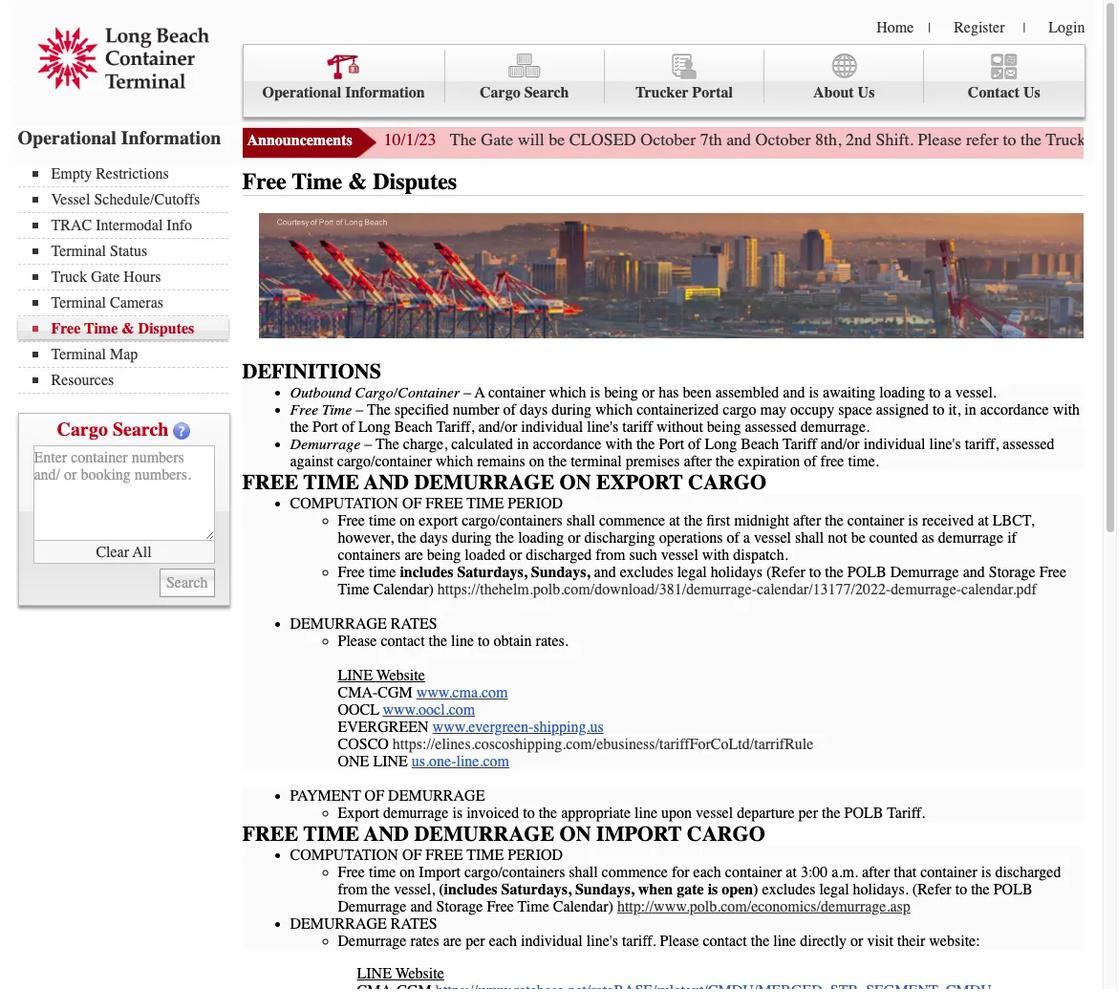 Task type: locate. For each thing, give the bounding box(es) containing it.
and inside excludes legal holidays. (refer to the polb demurrage and storage free time calendar)
[[411, 899, 433, 916]]

shall down terminal
[[567, 512, 596, 530]]

1 vertical spatial on
[[400, 512, 415, 530]]

free down payment
[[242, 822, 298, 847]]

and/or inside – the charge, calculated in accordance with the port of long beach tariff and/or individual line's tariff, assessed against cargo/container which remains on the terminal premises after the expiration of free time.
[[821, 436, 860, 453]]

commence
[[599, 512, 666, 530], [602, 864, 668, 881]]

shall inside the free time on import cargo/containers shall commence for each container at 3:00 a.m. after that container is discharged from the vessel,
[[569, 864, 598, 881]]

free up the resources
[[51, 320, 81, 337]]

october left 8th,
[[756, 129, 811, 150]]

of down cargo/container
[[402, 495, 422, 512]]

holidays
[[711, 564, 763, 581]]

demurrage down calculated
[[414, 470, 555, 495]]

website for line website cma-cgm www.cma.com oocl www.oocl.com evergreen www.evergreen-shipping.us cosco https://elines.coscoshipping.com/ebusiness/tariffforcoltd/tarrifrule one line us.one-line.com
[[376, 667, 425, 685]]

time inside the free time on import cargo/containers shall commence for each container at 3:00 a.m. after that container is discharged from the vessel,
[[369, 864, 396, 881]]

0 horizontal spatial |
[[929, 20, 931, 36]]

us.one-
[[412, 753, 456, 771]]

is inside payment of demurrage export demurrage is invoiced to the appropriate line upon vessel departure per the polb tariff. free time and demurrage on import cargo
[[453, 805, 463, 822]]

1 period from the top
[[508, 495, 563, 512]]

gate inside empty restrictions vessel schedule/cutoffs trac intermodal info terminal status truck gate hours terminal cameras free time & disputes terminal map resources
[[91, 269, 120, 286]]

commence for at
[[599, 512, 666, 530]]

operations
[[660, 530, 723, 547]]

of down the 'one'
[[365, 788, 384, 805]]

information up restrictions
[[121, 127, 221, 149]]

1 horizontal spatial during
[[552, 402, 592, 419]]

0 horizontal spatial storage
[[436, 899, 483, 916]]

line.com
[[456, 753, 510, 771]]

days inside free time on export cargo/containers shall commence at the first midnight after the container is received at lbct, however, the days during the loading or discharging operations of a vessel shall not be counted as demurrage if containers are being loaded or discharged from such vessel with dispatch.
[[420, 530, 448, 547]]

saturdays,
[[457, 564, 528, 581], [502, 881, 572, 899]]

– right free time
[[356, 402, 364, 419]]

on inside the free time on import cargo/containers shall commence for each container at 3:00 a.m. after that container is discharged from the vessel,
[[400, 864, 415, 881]]

0 vertical spatial truck
[[1046, 129, 1087, 150]]

on left export
[[400, 512, 415, 530]]

line left upon
[[635, 805, 658, 822]]

without
[[657, 419, 704, 436]]

& inside empty restrictions vessel schedule/cutoffs trac intermodal info terminal status truck gate hours terminal cameras free time & disputes terminal map resources
[[122, 320, 134, 337]]

terminal cameras link
[[32, 294, 228, 312]]

from left such
[[596, 547, 626, 564]]

line left obtain
[[451, 633, 474, 650]]

shall down payment of demurrage export demurrage is invoiced to the appropriate line upon vessel departure per the polb tariff. free time and demurrage on import cargo
[[569, 864, 598, 881]]

time down payment
[[304, 822, 359, 847]]

in inside – the specified number of days during which containerized cargo may occupy space assigned to it, in accordance with the port of long beach tariff, and/or individual line's tariff without being assessed demurrage.
[[965, 402, 977, 419]]

time inside payment of demurrage export demurrage is invoiced to the appropriate line upon vessel departure per the polb tariff. free time and demurrage on import cargo
[[304, 822, 359, 847]]

2 rates from the top
[[391, 916, 438, 933]]

2 october from the left
[[756, 129, 811, 150]]

0 vertical spatial disputes
[[373, 168, 457, 195]]

of for computation of free time period
[[402, 847, 422, 864]]

in
[[965, 402, 977, 419], [517, 436, 529, 453]]

1 vertical spatial discharged
[[996, 864, 1062, 881]]

0 vertical spatial in
[[965, 402, 977, 419]]

1 vertical spatial excludes
[[762, 881, 816, 899]]

tariff,
[[965, 436, 999, 453]]

– for specified
[[356, 402, 364, 419]]

0 vertical spatial discharged
[[526, 547, 592, 564]]

us for contact us
[[1024, 84, 1041, 101]]

accordance right remains
[[533, 436, 602, 453]]

www.evergreen-shipping.us link
[[433, 719, 604, 736]]

2 horizontal spatial being
[[707, 419, 741, 436]]

port inside – the specified number of days during which containerized cargo may occupy space assigned to it, in accordance with the port of long beach tariff, and/or individual line's tariff without being assessed demurrage.
[[313, 419, 338, 436]]

time inside 'and excludes legal holidays (refer to the polb demurrage and storage free time calendar)'
[[338, 581, 370, 598]]

0 horizontal spatial from
[[338, 881, 368, 899]]

or left "discharging"
[[568, 530, 581, 547]]

the right refer
[[1021, 129, 1042, 150]]

1 on from the top
[[560, 470, 591, 495]]

be right will
[[549, 129, 565, 150]]

0 vertical spatial search
[[525, 84, 569, 101]]

0 vertical spatial storage
[[989, 564, 1036, 581]]

line for line website cma-cgm www.cma.com oocl www.oocl.com evergreen www.evergreen-shipping.us cosco https://elines.coscoshipping.com/ebusiness/tariffforcoltd/tarrifrule one line us.one-line.com
[[338, 667, 373, 685]]

1 horizontal spatial accordance
[[981, 402, 1049, 419]]

are
[[405, 547, 423, 564], [443, 933, 462, 950]]

0 horizontal spatial legal
[[678, 564, 707, 581]]

demurrage up computation of free time period
[[383, 805, 449, 822]]

long down cargo
[[705, 436, 737, 453]]

0 vertical spatial during
[[552, 402, 592, 419]]

is left invoiced
[[453, 805, 463, 822]]

1 vertical spatial cargo
[[687, 822, 766, 847]]

clear
[[96, 544, 129, 561]]

1 vertical spatial &
[[122, 320, 134, 337]]

with down first
[[703, 547, 730, 564]]

1 vertical spatial information
[[121, 127, 221, 149]]

0 vertical spatial period
[[508, 495, 563, 512]]

the up www.cma.com
[[429, 633, 448, 650]]

with inside free time on export cargo/containers shall commence at the first midnight after the container is received at lbct, however, the days during the loading or discharging operations of a vessel shall not be counted as demurrage if containers are being loaded or discharged from such vessel with dispatch.
[[703, 547, 730, 564]]

1 vertical spatial are
[[443, 933, 462, 950]]

the for specified
[[367, 402, 391, 419]]

tariff
[[783, 436, 817, 453]]

0 vertical spatial each
[[694, 864, 722, 881]]

map
[[110, 346, 138, 363]]

line's inside – the specified number of days during which containerized cargo may occupy space assigned to it, in accordance with the port of long beach tariff, and/or individual line's tariff without being assessed demurrage.
[[587, 419, 619, 436]]

0 horizontal spatial in
[[517, 436, 529, 453]]

demurrage
[[290, 436, 361, 453], [891, 564, 960, 581], [338, 899, 407, 916], [338, 933, 407, 950]]

menu bar containing empty restrictions
[[18, 163, 238, 394]]

cgm
[[378, 685, 413, 702]]

after inside the free time on import cargo/containers shall commence for each container at 3:00 a.m. after that container is discharged from the vessel,
[[862, 864, 890, 881]]

terminal
[[571, 453, 622, 470]]

the inside – the specified number of days during which containerized cargo may occupy space assigned to it, in accordance with the port of long beach tariff, and/or individual line's tariff without being assessed demurrage.
[[290, 419, 309, 436]]

with inside – the charge, calculated in accordance with the port of long beach tariff and/or individual line's tariff, assessed against cargo/container which remains on the terminal premises after the expiration of free time.
[[606, 436, 633, 453]]

search down resources link
[[113, 419, 169, 441]]

https://elines.coscoshipping.com/ebusiness/tariffforcoltd/tarrifrule link
[[393, 736, 814, 753]]

shall for container
[[569, 864, 598, 881]]

the up against
[[290, 419, 309, 436]]

on right remains
[[529, 453, 545, 470]]

truck right refer
[[1046, 129, 1087, 150]]

at inside the free time on import cargo/containers shall commence for each container at 3:00 a.m. after that container is discharged from the vessel,
[[786, 864, 797, 881]]

after inside free time on export cargo/containers shall commence at the first midnight after the container is received at lbct, however, the days during the loading or discharging operations of a vessel shall not be counted as demurrage if containers are being loaded or discharged from such vessel with dispatch.
[[793, 512, 822, 530]]

3 terminal from the top
[[51, 346, 106, 363]]

time left import
[[369, 864, 396, 881]]

each right for
[[694, 864, 722, 881]]

rates.
[[536, 633, 569, 650]]

0 vertical spatial cargo/containers
[[462, 512, 563, 530]]

days
[[520, 402, 548, 419], [420, 530, 448, 547]]

the inside 'and excludes legal holidays (refer to the polb demurrage and storage free time calendar)'
[[825, 564, 844, 581]]

cargo inside menu bar
[[480, 84, 521, 101]]

0 vertical spatial line
[[451, 633, 474, 650]]

1 computation from the top
[[290, 495, 399, 512]]

cargo/containers down invoiced
[[465, 864, 565, 881]]

0 vertical spatial demurrage rates
[[290, 616, 438, 633]]

– inside – the charge, calculated in accordance with the port of long beach tariff and/or individual line's tariff, assessed against cargo/container which remains on the terminal premises after the expiration of free time.
[[365, 436, 372, 453]]

polb inside payment of demurrage export demurrage is invoiced to the appropriate line upon vessel departure per the polb tariff. free time and demurrage on import cargo
[[845, 805, 884, 822]]

time up containers
[[369, 512, 396, 530]]

when
[[638, 881, 673, 899]]

us for about us
[[858, 84, 875, 101]]

Enter container numbers and/ or booking numbers.  text field
[[33, 446, 215, 541]]

vessel right upon
[[696, 805, 733, 822]]

accordance inside – the charge, calculated in accordance with the port of long beach tariff and/or individual line's tariff, assessed against cargo/container which remains on the terminal premises after the expiration of free time.
[[533, 436, 602, 453]]

1 vertical spatial during
[[452, 530, 492, 547]]

2 demurrage rates from the top
[[290, 916, 438, 933]]

2 vertical spatial being
[[427, 547, 461, 564]]

free time & disputes
[[242, 168, 457, 195]]

3 time from the top
[[369, 864, 396, 881]]

website down rates
[[396, 966, 444, 983]]

demurrage inside free time on export cargo/containers shall commence at the first midnight after the container is received at lbct, however, the days during the loading or discharging operations of a vessel shall not be counted as demurrage if containers are being loaded or discharged from such vessel with dispatch.
[[939, 530, 1004, 547]]

0 horizontal spatial discharged
[[526, 547, 592, 564]]

time down remains
[[467, 495, 504, 512]]

0 horizontal spatial be
[[549, 129, 565, 150]]

0 vertical spatial time
[[369, 512, 396, 530]]

0 horizontal spatial disputes
[[138, 320, 194, 337]]

period down remains
[[508, 495, 563, 512]]

in right calculated
[[517, 436, 529, 453]]

the left the without
[[637, 436, 655, 453]]

terminal
[[51, 243, 106, 260], [51, 294, 106, 312], [51, 346, 106, 363]]

time for free time includes saturdays, sundays,
[[369, 564, 396, 581]]

1 terminal from the top
[[51, 243, 106, 260]]

2 computation from the top
[[290, 847, 399, 864]]

vessel inside payment of demurrage export demurrage is invoiced to the appropriate line upon vessel departure per the polb tariff. free time and demurrage on import cargo
[[696, 805, 733, 822]]

1 vertical spatial line
[[635, 805, 658, 822]]

line's left tariff
[[587, 419, 619, 436]]

and up rates
[[411, 899, 433, 916]]

1 horizontal spatial assessed
[[1003, 436, 1055, 453]]

0 vertical spatial demurrage
[[939, 530, 1004, 547]]

operational up announcements
[[262, 84, 341, 101]]

demurrage left if
[[939, 530, 1004, 547]]

are inside free time on export cargo/containers shall commence at the first midnight after the container is received at lbct, however, the days during the loading or discharging operations of a vessel shall not be counted as demurrage if containers are being loaded or discharged from such vessel with dispatch.
[[405, 547, 423, 564]]

from inside the free time on import cargo/containers shall commence for each container at 3:00 a.m. after that container is discharged from the vessel,
[[338, 881, 368, 899]]

2 time from the top
[[369, 564, 396, 581]]

time inside free time on export cargo/containers shall commence at the first midnight after the container is received at lbct, however, the days during the loading or discharging operations of a vessel shall not be counted as demurrage if containers are being loaded or discharged from such vessel with dispatch.
[[369, 512, 396, 530]]

1 horizontal spatial disputes
[[373, 168, 457, 195]]

2 vertical spatial on
[[400, 864, 415, 881]]

line's
[[587, 419, 619, 436], [930, 436, 961, 453], [587, 933, 618, 950]]

0 vertical spatial are
[[405, 547, 423, 564]]

cargo/containers for export
[[462, 512, 563, 530]]

1 vertical spatial operational information
[[18, 127, 221, 149]]

0 vertical spatial loading
[[880, 384, 926, 402]]

to inside payment of demurrage export demurrage is invoiced to the appropriate line upon vessel departure per the polb tariff. free time and demurrage on import cargo
[[523, 805, 535, 822]]

www.evergreen-
[[433, 719, 534, 736]]

per right rates
[[466, 933, 485, 950]]

from inside free time on export cargo/containers shall commence at the first midnight after the container is received at lbct, however, the days during the loading or discharging operations of a vessel shall not be counted as demurrage if containers are being loaded or discharged from such vessel with dispatch.
[[596, 547, 626, 564]]

www.cma.com
[[417, 685, 508, 702]]

trucker
[[636, 84, 689, 101]]

0 vertical spatial after
[[684, 453, 712, 470]]

1 us from the left
[[858, 84, 875, 101]]

(refer inside 'and excludes legal holidays (refer to the polb demurrage and storage free time calendar)'
[[767, 564, 806, 581]]

1 horizontal spatial operational
[[262, 84, 341, 101]]

at
[[669, 512, 680, 530], [978, 512, 989, 530], [786, 864, 797, 881]]

during up free time includes saturdays, sundays,
[[452, 530, 492, 547]]

to
[[1003, 129, 1017, 150], [929, 384, 941, 402], [933, 402, 945, 419], [810, 564, 822, 581], [478, 633, 490, 650], [523, 805, 535, 822], [956, 881, 968, 899]]

commence inside the free time on import cargo/containers shall commence for each container at 3:00 a.m. after that container is discharged from the vessel,
[[602, 864, 668, 881]]

1 horizontal spatial port
[[659, 436, 685, 453]]

remains
[[477, 453, 526, 470]]

2 | from the left
[[1023, 20, 1026, 36]]

appropriate
[[561, 805, 631, 822]]

1 vertical spatial menu bar
[[18, 163, 238, 394]]

1 time from the top
[[369, 512, 396, 530]]

a
[[475, 384, 485, 402]]

clear all
[[96, 544, 152, 561]]

free inside the free time on import cargo/containers shall commence for each container at 3:00 a.m. after that container is discharged from the vessel,
[[338, 864, 365, 881]]

2 vertical spatial with
[[703, 547, 730, 564]]

website inside line website cma-cgm www.cma.com oocl www.oocl.com evergreen www.evergreen-shipping.us cosco https://elines.coscoshipping.com/ebusiness/tariffforcoltd/tarrifrule one line us.one-line.com
[[376, 667, 425, 685]]

2 period from the top
[[508, 847, 563, 864]]

cargo/containers inside free time on export cargo/containers shall commence at the first midnight after the container is received at lbct, however, the days during the loading or discharging operations of a vessel shall not be counted as demurrage if containers are being loaded or discharged from such vessel with dispatch.
[[462, 512, 563, 530]]

the left expiration
[[716, 453, 735, 470]]

free down export
[[338, 864, 365, 881]]

loading inside free time on export cargo/containers shall commence at the first midnight after the container is received at lbct, however, the days during the loading or discharging operations of a vessel shall not be counted as demurrage if containers are being loaded or discharged from such vessel with dispatch.
[[518, 530, 564, 547]]

menu bar containing operational information
[[242, 44, 1086, 118]]

| left the 'login'
[[1023, 20, 1026, 36]]

of for payment of demurrage export demurrage is invoiced to the appropriate line upon vessel departure per the polb tariff. free time and demurrage on import cargo
[[365, 788, 384, 805]]

legal
[[678, 564, 707, 581], [820, 881, 850, 899]]

1 horizontal spatial cargo
[[480, 84, 521, 101]]

0 horizontal spatial port
[[313, 419, 338, 436]]

us
[[858, 84, 875, 101], [1024, 84, 1041, 101]]

to inside 'and excludes legal holidays (refer to the polb demurrage and storage free time calendar)'
[[810, 564, 822, 581]]

days up includes
[[420, 530, 448, 547]]

0 horizontal spatial loading
[[518, 530, 564, 547]]

assessed up expiration
[[745, 419, 797, 436]]

cma-
[[338, 685, 378, 702]]

search up will
[[525, 84, 569, 101]]

disputes down cameras
[[138, 320, 194, 337]]

2 vertical spatial line
[[774, 933, 797, 950]]

1 vertical spatial operational
[[18, 127, 116, 149]]

0 vertical spatial cargo search
[[480, 84, 569, 101]]

1 vertical spatial on
[[560, 822, 591, 847]]

specified
[[395, 402, 449, 419]]

line for line website
[[357, 966, 392, 983]]

0 vertical spatial the
[[450, 129, 477, 150]]

port
[[313, 419, 338, 436], [659, 436, 685, 453]]

website
[[376, 667, 425, 685], [396, 966, 444, 983]]

schedule/cutoffs
[[94, 191, 200, 208]]

operational information
[[262, 84, 425, 101], [18, 127, 221, 149]]

2 vertical spatial time
[[369, 864, 396, 881]]

rates down includes
[[391, 616, 438, 633]]

1 horizontal spatial from
[[596, 547, 626, 564]]

1 horizontal spatial please
[[660, 933, 699, 950]]

the inside – the charge, calculated in accordance with the port of long beach tariff and/or individual line's tariff, assessed against cargo/container which remains on the terminal premises after the expiration of free time.
[[376, 436, 399, 453]]

resources
[[51, 372, 114, 389]]

shall
[[567, 512, 596, 530], [795, 530, 824, 547], [569, 864, 598, 881]]

1 horizontal spatial cargo search
[[480, 84, 569, 101]]

1 horizontal spatial contact
[[703, 933, 747, 950]]

container right a
[[488, 384, 545, 402]]

1 vertical spatial with
[[606, 436, 633, 453]]

cargo inside payment of demurrage export demurrage is invoiced to the appropriate line upon vessel departure per the polb tariff. free time and demurrage on import cargo
[[687, 822, 766, 847]]

1 horizontal spatial loading
[[880, 384, 926, 402]]

charge,
[[403, 436, 448, 453]]

assessed inside – the charge, calculated in accordance with the port of long beach tariff and/or individual line's tariff, assessed against cargo/container which remains on the terminal premises after the expiration of free time.
[[1003, 436, 1055, 453]]

calendar) inside 'and excludes legal holidays (refer to the polb demurrage and storage free time calendar)'
[[374, 581, 434, 598]]

2 and from the top
[[364, 822, 409, 847]]

on inside free time on export cargo/containers shall commence at the first midnight after the container is received at lbct, however, the days during the loading or discharging operations of a vessel shall not be counted as demurrage if containers are being loaded or discharged from such vessel with dispatch.
[[400, 512, 415, 530]]

about us
[[814, 84, 875, 101]]

visit
[[868, 933, 894, 950]]

upon
[[662, 805, 692, 822]]

cargo/containers inside the free time on import cargo/containers shall commence for each container at 3:00 a.m. after that container is discharged from the vessel,
[[465, 864, 565, 881]]

truck
[[1046, 129, 1087, 150], [51, 269, 87, 286]]

contact us
[[968, 84, 1041, 101]]

1 vertical spatial search
[[113, 419, 169, 441]]

computation inside free time and demurrage on export cargo computation of free time period
[[290, 495, 399, 512]]

after
[[684, 453, 712, 470], [793, 512, 822, 530], [862, 864, 890, 881]]

status
[[110, 243, 147, 260]]

on up (includes saturdays, sundays, when gate is open)
[[560, 822, 591, 847]]

accordance inside – the specified number of days during which containerized cargo may occupy space assigned to it, in accordance with the port of long beach tariff, and/or individual line's tariff without being assessed demurrage.
[[981, 402, 1049, 419]]

time down announcements
[[292, 168, 342, 195]]

at left the lbct,
[[978, 512, 989, 530]]

2 vertical spatial terminal
[[51, 346, 106, 363]]

and
[[364, 470, 409, 495], [364, 822, 409, 847]]

menu bar
[[242, 44, 1086, 118], [18, 163, 238, 394]]

with up export
[[606, 436, 633, 453]]

legal inside 'and excludes legal holidays (refer to the polb demurrage and storage free time calendar)'
[[678, 564, 707, 581]]

2 vertical spatial polb
[[994, 881, 1033, 899]]

1 and from the top
[[364, 470, 409, 495]]

container inside definitions​ outbound cargo/container – a container which is being or has been assembled and is awaiting loading to a vessel.
[[488, 384, 545, 402]]

1 vertical spatial days
[[420, 530, 448, 547]]

line inside payment of demurrage export demurrage is invoiced to the appropriate line upon vessel departure per the polb tariff. free time and demurrage on import cargo
[[635, 805, 658, 822]]

line left directly at the right of page
[[774, 933, 797, 950]]

definitions​
[[242, 359, 381, 384]]

cargo down the resources
[[57, 419, 108, 441]]

of inside payment of demurrage export demurrage is invoiced to the appropriate line upon vessel departure per the polb tariff. free time and demurrage on import cargo
[[365, 788, 384, 805]]

and/or up remains
[[478, 419, 518, 436]]

1 horizontal spatial beach
[[741, 436, 779, 453]]

days right a
[[520, 402, 548, 419]]

loading right loaded
[[518, 530, 564, 547]]

discharged
[[526, 547, 592, 564], [996, 864, 1062, 881]]

beach inside – the charge, calculated in accordance with the port of long beach tariff and/or individual line's tariff, assessed against cargo/container which remains on the terminal premises after the expiration of free time.
[[741, 436, 779, 453]]

individual up terminal
[[521, 419, 583, 436]]

0 horizontal spatial menu bar
[[18, 163, 238, 394]]

holidays.
[[853, 881, 909, 899]]

None submit
[[160, 569, 215, 598]]

free right calendar.pdf
[[1040, 564, 1067, 581]]

at left 3:00
[[786, 864, 797, 881]]

on
[[560, 470, 591, 495], [560, 822, 591, 847]]

lbct,
[[993, 512, 1035, 530]]

container right not
[[848, 512, 905, 530]]

1 vertical spatial demurrage
[[383, 805, 449, 822]]

period down invoiced
[[508, 847, 563, 864]]

2 us from the left
[[1024, 84, 1041, 101]]

shipping.us
[[534, 719, 604, 736]]

rates
[[391, 616, 438, 633], [391, 916, 438, 933]]

the
[[1021, 129, 1042, 150], [290, 419, 309, 436], [637, 436, 655, 453], [549, 453, 567, 470], [716, 453, 735, 470], [684, 512, 703, 530], [825, 512, 844, 530], [398, 530, 416, 547], [496, 530, 515, 547], [825, 564, 844, 581], [429, 633, 448, 650], [539, 805, 558, 822], [822, 805, 841, 822], [372, 881, 390, 899], [971, 881, 990, 899], [751, 933, 770, 950]]

demurrage
[[414, 470, 555, 495], [290, 616, 387, 633], [388, 788, 485, 805], [414, 822, 555, 847], [290, 916, 387, 933]]

at left first
[[669, 512, 680, 530]]

please left refer
[[918, 129, 962, 150]]

time down definitions​
[[322, 402, 352, 419]]

0 horizontal spatial beach
[[395, 419, 433, 436]]

is left awaiting in the right of the page
[[809, 384, 819, 402]]

individual inside – the specified number of days during which containerized cargo may occupy space assigned to it, in accordance with the port of long beach tariff, and/or individual line's tariff without being assessed demurrage.
[[521, 419, 583, 436]]

polb
[[848, 564, 887, 581], [845, 805, 884, 822], [994, 881, 1033, 899]]

0 vertical spatial days
[[520, 402, 548, 419]]

midnight
[[734, 512, 790, 530]]

1 horizontal spatial at
[[786, 864, 797, 881]]

empty restrictions link
[[32, 165, 228, 183]]

2 vertical spatial of
[[402, 847, 422, 864]]

the left specified
[[367, 402, 391, 419]]

0 horizontal spatial october
[[641, 129, 696, 150]]

which inside – the specified number of days during which containerized cargo may occupy space assigned to it, in accordance with the port of long beach tariff, and/or individual line's tariff without being assessed demurrage.
[[596, 402, 633, 419]]

saturdays, right the (includes
[[502, 881, 572, 899]]

being inside – the specified number of days during which containerized cargo may occupy space assigned to it, in accordance with the port of long beach tariff, and/or individual line's tariff without being assessed demurrage.
[[707, 419, 741, 436]]

to inside definitions​ outbound cargo/container – a container which is being or has been assembled and is awaiting loading to a vessel.
[[929, 384, 941, 402]]

1 vertical spatial website
[[396, 966, 444, 983]]

a right first
[[744, 530, 750, 547]]

a left vessel.
[[945, 384, 952, 402]]

0 vertical spatial please
[[918, 129, 962, 150]]

0 vertical spatial commence
[[599, 512, 666, 530]]

time right the (includes
[[518, 899, 550, 916]]

1 vertical spatial accordance
[[533, 436, 602, 453]]

free inside empty restrictions vessel schedule/cutoffs trac intermodal info terminal status truck gate hours terminal cameras free time & disputes terminal map resources
[[51, 320, 81, 337]]

excludes
[[620, 564, 674, 581], [762, 881, 816, 899]]

operational
[[262, 84, 341, 101], [18, 127, 116, 149]]

excludes right open)
[[762, 881, 816, 899]]

the inside the free time on import cargo/containers shall commence for each container at 3:00 a.m. after that container is discharged from the vessel,
[[372, 881, 390, 899]]

and/or inside – the specified number of days during which containerized cargo may occupy space assigned to it, in accordance with the port of long beach tariff, and/or individual line's tariff without being assessed demurrage.
[[478, 419, 518, 436]]

the for charge,
[[376, 436, 399, 453]]

the left export
[[398, 530, 416, 547]]

storage down import
[[436, 899, 483, 916]]

the inside excludes legal holidays. (refer to the polb demurrage and storage free time calendar)
[[971, 881, 990, 899]]

website for line website
[[396, 966, 444, 983]]

to inside – the specified number of days during which containerized cargo may occupy space assigned to it, in accordance with the port of long beach tariff, and/or individual line's tariff without being assessed demurrage.
[[933, 402, 945, 419]]

1 horizontal spatial be
[[852, 530, 866, 547]]

operational up empty
[[18, 127, 116, 149]]

polb inside excludes legal holidays. (refer to the polb demurrage and storage free time calendar)
[[994, 881, 1033, 899]]

0 horizontal spatial cargo
[[57, 419, 108, 441]]

and excludes legal holidays (refer to the polb demurrage and storage free time calendar)
[[338, 564, 1067, 598]]

being inside definitions​ outbound cargo/container – a container which is being or has been assembled and is awaiting loading to a vessel.
[[604, 384, 638, 402]]

loading inside definitions​ outbound cargo/container – a container which is being or has been assembled and is awaiting loading to a vessel.
[[880, 384, 926, 402]]

line's left tariff.
[[587, 933, 618, 950]]

storage down if
[[989, 564, 1036, 581]]

1 | from the left
[[929, 20, 931, 36]]

2 on from the top
[[560, 822, 591, 847]]

long inside – the specified number of days during which containerized cargo may occupy space assigned to it, in accordance with the port of long beach tariff, and/or individual line's tariff without being assessed demurrage.
[[359, 419, 391, 436]]

1 vertical spatial a
[[744, 530, 750, 547]]

legal inside excludes legal holidays. (refer to the polb demurrage and storage free time calendar)
[[820, 881, 850, 899]]

information up 10/1/23
[[345, 84, 425, 101]]

terminal up the resources
[[51, 346, 106, 363]]

is up terminal
[[590, 384, 601, 402]]

line's down it,
[[930, 436, 961, 453]]

demurrage rates
[[290, 616, 438, 633], [290, 916, 438, 933]]

0 horizontal spatial during
[[452, 530, 492, 547]]

0 vertical spatial cargo
[[480, 84, 521, 101]]

per
[[799, 805, 818, 822], [466, 933, 485, 950]]

0 vertical spatial excludes
[[620, 564, 674, 581]]

after inside – the charge, calculated in accordance with the port of long beach tariff and/or individual line's tariff, assessed against cargo/container which remains on the terminal premises after the expiration of free time.
[[684, 453, 712, 470]]

free time on export cargo/containers shall commence at the first midnight after the container is received at lbct, however, the days during the loading or discharging operations of a vessel shall not be counted as demurrage if containers are being loaded or discharged from such vessel with dispatch.
[[338, 512, 1035, 564]]

to inside excludes legal holidays. (refer to the polb demurrage and storage free time calendar)
[[956, 881, 968, 899]]

cargo search down resources link
[[57, 419, 169, 441]]

which
[[549, 384, 587, 402], [596, 402, 633, 419], [436, 453, 473, 470]]

occupy
[[791, 402, 835, 419]]

saturdays, right includes
[[457, 564, 528, 581]]

sundays,
[[531, 564, 590, 581], [575, 881, 635, 899]]

awaiting
[[823, 384, 876, 402]]

2 vertical spatial line
[[357, 966, 392, 983]]

0 horizontal spatial us
[[858, 84, 875, 101]]

0 horizontal spatial &
[[122, 320, 134, 337]]

contact down http://www.polb.com/economics/demurrage.asp
[[703, 933, 747, 950]]

operational information up announcements
[[262, 84, 425, 101]]

1 vertical spatial rates
[[391, 916, 438, 933]]

1 vertical spatial the
[[367, 402, 391, 419]]

1 horizontal spatial discharged
[[996, 864, 1062, 881]]

1 vertical spatial demurrage rates
[[290, 916, 438, 933]]

cosco
[[338, 736, 389, 753]]

& down terminal cameras link
[[122, 320, 134, 337]]

with
[[1053, 402, 1080, 419], [606, 436, 633, 453], [703, 547, 730, 564]]

demurrage inside 'and excludes legal holidays (refer to the polb demurrage and storage free time calendar)'
[[891, 564, 960, 581]]

discharged inside the free time on import cargo/containers shall commence for each container at 3:00 a.m. after that container is discharged from the vessel,
[[996, 864, 1062, 881]]



Task type: vqa. For each thing, say whether or not it's contained in the screenshot.
the rightmost TERMINAL STATUS "LINK"
no



Task type: describe. For each thing, give the bounding box(es) containing it.
demurrage inside excludes legal holidays. (refer to the polb demurrage and storage free time calendar)
[[338, 899, 407, 916]]

which inside – the charge, calculated in accordance with the port of long beach tariff and/or individual line's tariff, assessed against cargo/container which remains on the terminal premises after the expiration of free time.
[[436, 453, 473, 470]]

time up the (includes
[[467, 847, 504, 864]]

storage inside excludes legal holidays. (refer to the polb demurrage and storage free time calendar)
[[436, 899, 483, 916]]

is inside the free time on import cargo/containers shall commence for each container at 3:00 a.m. after that container is discharged from the vessel,
[[982, 864, 992, 881]]

each inside the free time on import cargo/containers shall commence for each container at 3:00 a.m. after that container is discharged from the vessel,
[[694, 864, 722, 881]]

premises
[[626, 453, 680, 470]]

http://www.polb.com/economics/demurrage.asp
[[617, 899, 911, 916]]

polb inside 'and excludes legal holidays (refer to the polb demurrage and storage free time calendar)'
[[848, 564, 887, 581]]

and inside definitions​ outbound cargo/container – a container which is being or has been assembled and is awaiting loading to a vessel.
[[783, 384, 805, 402]]

7th
[[700, 129, 722, 150]]

1 demurrage rates from the top
[[290, 616, 438, 633]]

the for gate
[[450, 129, 477, 150]]

and inside free time and demurrage on export cargo computation of free time period
[[364, 470, 409, 495]]

restrictions
[[96, 165, 169, 183]]

one
[[338, 753, 369, 771]]

received
[[923, 512, 974, 530]]

free time and demurrage on export cargo computation of free time period
[[242, 470, 767, 512]]

during inside – the specified number of days during which containerized cargo may occupy space assigned to it, in accordance with the port of long beach tariff, and/or individual line's tariff without being assessed demurrage.
[[552, 402, 592, 419]]

free inside free time on export cargo/containers shall commence at the first midnight after the container is received at lbct, however, the days during the loading or discharging operations of a vessel shall not be counted as demurrage if containers are being loaded or discharged from such vessel with dispatch.
[[338, 512, 365, 530]]

cargo inside free time and demurrage on export cargo computation of free time period
[[688, 470, 767, 495]]

line's inside – the charge, calculated in accordance with the port of long beach tariff and/or individual line's tariff, assessed against cargo/container which remains on the terminal premises after the expiration of free time.
[[930, 436, 961, 453]]

or inside definitions​ outbound cargo/container – a container which is being or has been assembled and is awaiting loading to a vessel.
[[642, 384, 655, 402]]

dispatch.
[[734, 547, 788, 564]]

time up however,
[[304, 470, 359, 495]]

free up the (includes
[[426, 847, 463, 864]]

the up a.m.
[[822, 805, 841, 822]]

– the charge, calculated in accordance with the port of long beach tariff and/or individual line's tariff, assessed against cargo/container which remains on the terminal premises after the expiration of free time.
[[290, 436, 1055, 470]]

excludes inside 'and excludes legal holidays (refer to the polb demurrage and storage free time calendar)'
[[620, 564, 674, 581]]

and down "discharging"
[[594, 564, 616, 581]]

the left first
[[684, 512, 703, 530]]

shall for first
[[567, 512, 596, 530]]

cargo/container
[[355, 384, 460, 402]]

terminal status link
[[32, 243, 228, 260]]

excludes inside excludes legal holidays. (refer to the polb demurrage and storage free time calendar)
[[762, 881, 816, 899]]

free down announcements
[[242, 168, 287, 195]]

free time
[[290, 402, 352, 419]]

2 horizontal spatial line
[[774, 933, 797, 950]]

2 horizontal spatial please
[[918, 129, 962, 150]]

container inside free time on export cargo/containers shall commence at the first midnight after the container is received at lbct, however, the days during the loading or discharging operations of a vessel shall not be counted as demurrage if containers are being loaded or discharged from such vessel with dispatch.
[[848, 512, 905, 530]]

assembled
[[716, 384, 779, 402]]

1 horizontal spatial are
[[443, 933, 462, 950]]

1 vertical spatial saturdays,
[[502, 881, 572, 899]]

(includes
[[439, 881, 498, 899]]

demurrage inside payment of demurrage export demurrage is invoiced to the appropriate line upon vessel departure per the polb tariff. free time and demurrage on import cargo
[[383, 805, 449, 822]]

shift.
[[876, 129, 914, 150]]

of down outbound
[[342, 419, 355, 436]]

calendar.pdf
[[962, 581, 1037, 598]]

demurrage inside free time and demurrage on export cargo computation of free time period
[[414, 470, 555, 495]]

resources link
[[32, 372, 228, 389]]

is right gate
[[708, 881, 718, 899]]

login link
[[1049, 19, 1086, 36]]

a inside definitions​ outbound cargo/container – a container which is being or has been assembled and is awaiting loading to a vessel.
[[945, 384, 952, 402]]

of right "number"
[[503, 402, 516, 419]]

time inside empty restrictions vessel schedule/cutoffs trac intermodal info terminal status truck gate hours terminal cameras free time & disputes terminal map resources
[[84, 320, 118, 337]]

time for free time on import cargo/containers shall commence for each container at 3:00 a.m. after that container is discharged from the vessel,
[[369, 864, 396, 881]]

may
[[761, 402, 787, 419]]

8th,
[[816, 129, 842, 150]]

free down however,
[[338, 564, 365, 581]]

1 vertical spatial per
[[466, 933, 485, 950]]

free down free time
[[242, 470, 298, 495]]

calendar) inside excludes legal holidays. (refer to the polb demurrage and storage free time calendar)
[[553, 899, 614, 916]]

0 horizontal spatial at
[[669, 512, 680, 530]]

will
[[518, 129, 545, 150]]

cargo/container
[[337, 453, 432, 470]]

1 horizontal spatial truck
[[1046, 129, 1087, 150]]

free down charge,
[[426, 495, 463, 512]]

a.m.
[[832, 864, 858, 881]]

in inside – the charge, calculated in accordance with the port of long beach tariff and/or individual line's tariff, assessed against cargo/container which remains on the terminal premises after the expiration of free time.
[[517, 436, 529, 453]]

be inside free time on export cargo/containers shall commence at the first midnight after the container is received at lbct, however, the days during the loading or discharging operations of a vessel shall not be counted as demurrage if containers are being loaded or discharged from such vessel with dispatch.
[[852, 530, 866, 547]]

beach inside – the specified number of days during which containerized cargo may occupy space assigned to it, in accordance with the port of long beach tariff, and/or individual line's tariff without being assessed demurrage.
[[395, 419, 433, 436]]

port inside – the charge, calculated in accordance with the port of long beach tariff and/or individual line's tariff, assessed against cargo/container which remains on the terminal premises after the expiration of free time.
[[659, 436, 685, 453]]

1 vertical spatial cargo
[[57, 419, 108, 441]]

1 vertical spatial contact
[[703, 933, 747, 950]]

with inside – the specified number of days during which containerized cargo may occupy space assigned to it, in accordance with the port of long beach tariff, and/or individual line's tariff without being assessed demurrage.
[[1053, 402, 1080, 419]]

2 horizontal spatial gate
[[1091, 129, 1118, 150]]

export
[[597, 470, 683, 495]]

storage inside 'and excludes legal holidays (refer to the polb demurrage and storage free time calendar)'
[[989, 564, 1036, 581]]

individual inside – the charge, calculated in accordance with the port of long beach tariff and/or individual line's tariff, assessed against cargo/container which remains on the terminal premises after the expiration of free time.
[[864, 436, 926, 453]]

1 vertical spatial please
[[338, 633, 377, 650]]

or left 'visit'
[[851, 933, 864, 950]]

or right loaded
[[510, 547, 522, 564]]

0 horizontal spatial search
[[113, 419, 169, 441]]

about us link
[[765, 50, 925, 104]]

trac intermodal info link
[[32, 217, 228, 234]]

has
[[659, 384, 679, 402]]

vessel.
[[956, 384, 997, 402]]

on for import
[[400, 864, 415, 881]]

not
[[828, 530, 848, 547]]

the left appropriate on the bottom right of the page
[[539, 805, 558, 822]]

1 horizontal spatial gate
[[481, 129, 514, 150]]

however,
[[338, 530, 394, 547]]

time for free time on export cargo/containers shall commence at the first midnight after the container is received at lbct, however, the days during the loading or discharging operations of a vessel shall not be counted as demurrage if containers are being loaded or discharged from such vessel with dispatch.
[[369, 512, 396, 530]]

0 horizontal spatial operational
[[18, 127, 116, 149]]

empty
[[51, 165, 92, 183]]

cargo/containers for import
[[465, 864, 565, 881]]

that
[[894, 864, 917, 881]]

https://thehelm.polb.com/download/381/demurrage-calendar/13177/2022-demurrage-calendar.pdf link
[[438, 581, 1037, 598]]

open)
[[722, 881, 759, 899]]

on inside payment of demurrage export demurrage is invoiced to the appropriate line upon vessel departure per the polb tariff. free time and demurrage on import cargo
[[560, 822, 591, 847]]

0 vertical spatial &
[[348, 168, 367, 195]]

of inside free time and demurrage on export cargo computation of free time period
[[402, 495, 422, 512]]

www.oocl.com link
[[383, 702, 475, 719]]

of inside free time on export cargo/containers shall commence at the first midnight after the container is received at lbct, however, the days during the loading or discharging operations of a vessel shall not be counted as demurrage if containers are being loaded or discharged from such vessel with dispatch.
[[727, 530, 740, 547]]

free time & disputes link
[[32, 320, 228, 337]]

10/1/23 the gate will be closed october 7th and october 8th, 2nd shift. please refer to the truck gate
[[384, 129, 1118, 150]]

import
[[597, 822, 682, 847]]

0 vertical spatial sundays,
[[531, 564, 590, 581]]

calendar/13177/2022-
[[757, 581, 891, 598]]

register link
[[954, 19, 1005, 36]]

– inside definitions​ outbound cargo/container – a container which is being or has been assembled and is awaiting loading to a vessel.
[[464, 384, 471, 402]]

cargo
[[723, 402, 757, 419]]

and right the '7th'
[[727, 129, 752, 150]]

commence for for
[[602, 864, 668, 881]]

rates
[[411, 933, 439, 950]]

https://thehelm.polb.com/download/381/demurrage-calendar/13177/2022-demurrage-calendar.pdf
[[438, 581, 1037, 598]]

time.
[[848, 453, 879, 470]]

import
[[419, 864, 461, 881]]

1 vertical spatial sundays,
[[575, 881, 635, 899]]

tariff
[[623, 419, 653, 436]]

0 horizontal spatial line
[[451, 633, 474, 650]]

demurrage.
[[801, 419, 870, 436]]

1 rates from the top
[[391, 616, 438, 633]]

1 vertical spatial line
[[373, 753, 408, 771]]

home
[[877, 19, 914, 36]]

the left terminal
[[549, 453, 567, 470]]

– for charge,
[[365, 436, 372, 453]]

1 vertical spatial cargo search
[[57, 419, 169, 441]]

terminal map link
[[32, 346, 228, 363]]

the down http://www.polb.com/economics/demurrage.asp
[[751, 933, 770, 950]]

trucker portal
[[636, 84, 733, 101]]

cameras
[[110, 294, 163, 312]]

search inside menu bar
[[525, 84, 569, 101]]

of down containerized
[[688, 436, 701, 453]]

if
[[1008, 530, 1017, 547]]

2 horizontal spatial at
[[978, 512, 989, 530]]

announcements
[[247, 132, 353, 149]]

3:00
[[801, 864, 828, 881]]

demurrage up the (includes
[[414, 822, 555, 847]]

free inside excludes legal holidays. (refer to the polb demurrage and storage free time calendar)
[[487, 899, 514, 916]]

discharged inside free time on export cargo/containers shall commence at the first midnight after the container is received at lbct, however, the days during the loading or discharging operations of a vessel shall not be counted as demurrage if containers are being loaded or discharged from such vessel with dispatch.
[[526, 547, 592, 564]]

per inside payment of demurrage export demurrage is invoiced to the appropriate line upon vessel departure per the polb tariff. free time and demurrage on import cargo
[[799, 805, 818, 822]]

and right demurrage-
[[963, 564, 985, 581]]

free inside 'and excludes legal holidays (refer to the polb demurrage and storage free time calendar)'
[[1040, 564, 1067, 581]]

operational inside menu bar
[[262, 84, 341, 101]]

demurrage up cma- on the bottom of the page
[[290, 616, 387, 633]]

departure
[[737, 805, 795, 822]]

demurrage down us.one-
[[388, 788, 485, 805]]

for
[[672, 864, 690, 881]]

0 horizontal spatial operational information
[[18, 127, 221, 149]]

and inside payment of demurrage export demurrage is invoiced to the appropriate line upon vessel departure per the polb tariff. free time and demurrage on import cargo
[[364, 822, 409, 847]]

2nd
[[846, 129, 872, 150]]

their
[[898, 933, 926, 950]]

which inside definitions​ outbound cargo/container – a container which is being or has been assembled and is awaiting loading to a vessel.
[[549, 384, 587, 402]]

on inside free time and demurrage on export cargo computation of free time period
[[560, 470, 591, 495]]

expiration
[[738, 453, 800, 470]]

on inside – the charge, calculated in accordance with the port of long beach tariff and/or individual line's tariff, assessed against cargo/container which remains on the terminal premises after the expiration of free time.
[[529, 453, 545, 470]]

container right that
[[921, 864, 978, 881]]

– the specified number of days during which containerized cargo may occupy space assigned to it, in accordance with the port of long beach tariff, and/or individual line's tariff without being assessed demurrage.
[[290, 402, 1080, 436]]

individual down (includes saturdays, sundays, when gate is open)
[[521, 933, 583, 950]]

vessel right such
[[661, 547, 699, 564]]

it,
[[949, 402, 961, 419]]

refer
[[967, 129, 999, 150]]

0 horizontal spatial each
[[489, 933, 517, 950]]

truck inside empty restrictions vessel schedule/cutoffs trac intermodal info terminal status truck gate hours terminal cameras free time & disputes terminal map resources
[[51, 269, 87, 286]]

register
[[954, 19, 1005, 36]]

days inside – the specified number of days during which containerized cargo may occupy space assigned to it, in accordance with the port of long beach tariff, and/or individual line's tariff without being assessed demurrage.
[[520, 402, 548, 419]]

obtain
[[494, 633, 532, 650]]

empty restrictions vessel schedule/cutoffs trac intermodal info terminal status truck gate hours terminal cameras free time & disputes terminal map resources
[[51, 165, 200, 389]]

tariff.
[[622, 933, 656, 950]]

trac
[[51, 217, 92, 234]]

the down free time and demurrage on export cargo computation of free time period
[[496, 530, 515, 547]]

(refer inside excludes legal holidays. (refer to the polb demurrage and storage free time calendar)
[[913, 881, 952, 899]]

demurrage-
[[891, 581, 962, 598]]

1 october from the left
[[641, 129, 696, 150]]

hours
[[124, 269, 161, 286]]

shall left not
[[795, 530, 824, 547]]

gate
[[677, 881, 704, 899]]

discharging
[[585, 530, 656, 547]]

1 horizontal spatial information
[[345, 84, 425, 101]]

vessel up holidays
[[754, 530, 792, 547]]

loaded
[[465, 547, 506, 564]]

calculated
[[451, 436, 513, 453]]

website:
[[930, 933, 981, 950]]

on for export
[[400, 512, 415, 530]]

operational information inside menu bar
[[262, 84, 425, 101]]

disputes inside empty restrictions vessel schedule/cutoffs trac intermodal info terminal status truck gate hours terminal cameras free time & disputes terminal map resources
[[138, 320, 194, 337]]

long inside – the charge, calculated in accordance with the port of long beach tariff and/or individual line's tariff, assessed against cargo/container which remains on the terminal premises after the expiration of free time.
[[705, 436, 737, 453]]

tariff,
[[437, 419, 475, 436]]

free down definitions​
[[290, 402, 318, 419]]

about
[[814, 84, 854, 101]]

0 vertical spatial be
[[549, 129, 565, 150]]

period inside free time and demurrage on export cargo computation of free time period
[[508, 495, 563, 512]]

0 vertical spatial saturdays,
[[457, 564, 528, 581]]

free
[[821, 453, 845, 470]]

0 vertical spatial contact
[[381, 633, 425, 650]]

free inside payment of demurrage export demurrage is invoiced to the appropriate line upon vessel departure per the polb tariff. free time and demurrage on import cargo
[[242, 822, 298, 847]]

vessel
[[51, 191, 90, 208]]

as
[[922, 530, 935, 547]]

computation of free time period
[[290, 847, 563, 864]]

us.one-line.com link
[[412, 753, 510, 771]]

demurrage up line website
[[290, 916, 387, 933]]

line website
[[357, 966, 444, 983]]

2 terminal from the top
[[51, 294, 106, 312]]

of left free
[[804, 453, 817, 470]]

assessed inside – the specified number of days during which containerized cargo may occupy space assigned to it, in accordance with the port of long beach tariff, and/or individual line's tariff without being assessed demurrage.
[[745, 419, 797, 436]]

contact us link
[[925, 50, 1085, 104]]

space
[[839, 402, 873, 419]]

container up http://www.polb.com/economics/demurrage.asp
[[725, 864, 782, 881]]

is inside free time on export cargo/containers shall commence at the first midnight after the container is received at lbct, however, the days during the loading or discharging operations of a vessel shall not be counted as demurrage if containers are being loaded or discharged from such vessel with dispatch.
[[909, 512, 919, 530]]

being inside free time on export cargo/containers shall commence at the first midnight after the container is received at lbct, however, the days during the loading or discharging operations of a vessel shall not be counted as demurrage if containers are being loaded or discharged from such vessel with dispatch.
[[427, 547, 461, 564]]

the down free
[[825, 512, 844, 530]]

export
[[419, 512, 458, 530]]



